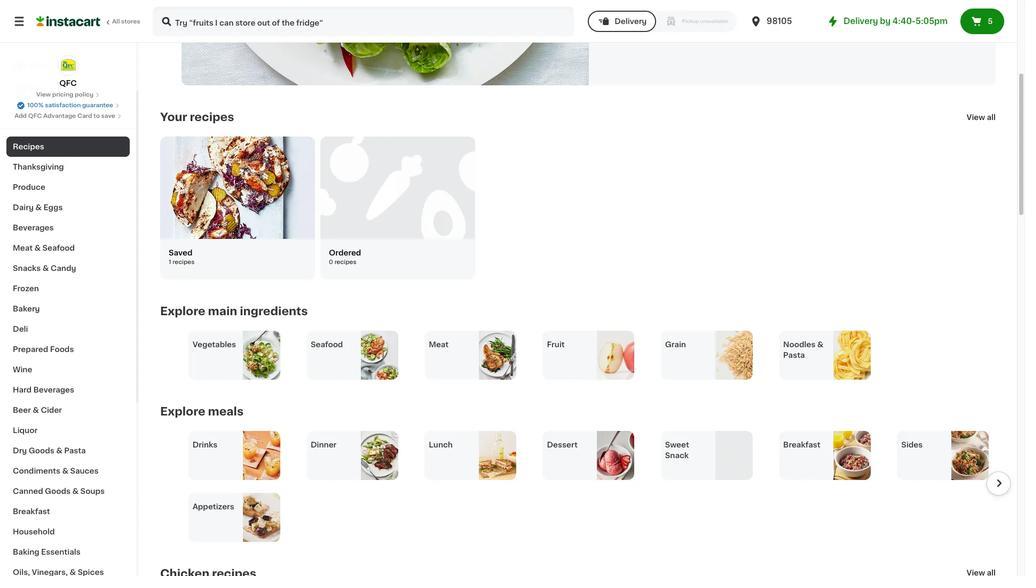 Task type: locate. For each thing, give the bounding box(es) containing it.
beverages up cider
[[33, 387, 74, 394]]

meat link
[[425, 331, 517, 380]]

explore main ingredients
[[160, 306, 308, 317]]

1 vertical spatial breakfast link
[[6, 502, 130, 522]]

shop link
[[6, 56, 130, 77]]

0 vertical spatial explore
[[160, 306, 205, 317]]

while
[[785, 6, 805, 13]]

advantage
[[43, 113, 76, 119]]

snack
[[665, 452, 689, 460]]

canned goods & soups
[[13, 488, 105, 496]]

100% satisfaction guarantee button
[[17, 99, 120, 110]]

100%
[[27, 103, 44, 108]]

& up snacks & candy
[[34, 245, 41, 252]]

view for view all
[[967, 114, 986, 121]]

lunch
[[429, 442, 453, 449]]

vegetables link
[[188, 331, 280, 380]]

can
[[795, 0, 809, 3]]

time.
[[611, 6, 630, 13]]

explore for explore main ingredients
[[160, 306, 205, 317]]

qfc down lists
[[28, 113, 42, 119]]

view left all
[[967, 114, 986, 121]]

4:40-
[[893, 17, 916, 25]]

0 vertical spatial goods
[[29, 448, 54, 455]]

policy
[[75, 92, 94, 98]]

0 vertical spatial breakfast link
[[779, 432, 871, 481]]

pricing
[[52, 92, 73, 98]]

to
[[94, 113, 100, 119]]

candy
[[51, 265, 76, 272]]

lunch link
[[425, 432, 517, 481]]

lunch
[[926, 0, 946, 3]]

recipes inside ordered 0 recipes
[[335, 260, 357, 265]]

breakfast link
[[779, 432, 871, 481], [6, 502, 130, 522]]

drinks link
[[188, 432, 280, 481]]

2 horizontal spatial a
[[864, 6, 869, 13]]

apples
[[821, 6, 846, 13]]

by
[[880, 17, 891, 25]]

ordered 0 recipes
[[329, 249, 361, 265]]

1 vertical spatial qfc
[[28, 113, 42, 119]]

beverages down dairy & eggs
[[13, 224, 54, 232]]

together,...
[[772, 17, 813, 24]]

1 vertical spatial meat
[[429, 341, 449, 349]]

2 add from the left
[[848, 6, 862, 13]]

recipes down ordered
[[335, 260, 357, 265]]

all stores
[[112, 19, 140, 25]]

0 horizontal spatial add
[[692, 6, 707, 13]]

0 horizontal spatial view
[[36, 92, 51, 98]]

ordered
[[329, 249, 361, 257]]

0 horizontal spatial delivery
[[615, 18, 647, 25]]

1 horizontal spatial meat
[[429, 341, 449, 349]]

item carousel region
[[160, 432, 1011, 543]]

1 horizontal spatial add
[[848, 6, 862, 13]]

1 vertical spatial breakfast
[[13, 508, 50, 516]]

qfc up view pricing policy link
[[59, 80, 77, 87]]

snacks & candy link
[[6, 259, 130, 279]]

& right noodles
[[818, 341, 824, 349]]

1 explore from the top
[[160, 306, 205, 317]]

all
[[987, 114, 996, 121]]

0 vertical spatial view
[[36, 92, 51, 98]]

delivery down healthy at the right
[[844, 17, 878, 25]]

& right beer
[[33, 407, 39, 414]]

0 horizontal spatial qfc
[[28, 113, 42, 119]]

delivery by 4:40-5:05pm link
[[827, 15, 948, 28]]

1 horizontal spatial breakfast link
[[779, 432, 871, 481]]

condiments & sauces
[[13, 468, 99, 475]]

delivery inside delivery by 4:40-5:05pm link
[[844, 17, 878, 25]]

0 vertical spatial pasta
[[784, 352, 805, 359]]

baking essentials link
[[6, 543, 130, 563]]

fruit link
[[543, 331, 635, 380]]

view all
[[967, 114, 996, 121]]

add qfc advantage card to save link
[[14, 112, 122, 121]]

1 vertical spatial pasta
[[64, 448, 86, 455]]

pasta down noodles
[[784, 352, 805, 359]]

goods for dry
[[29, 448, 54, 455]]

1 vertical spatial goods
[[45, 488, 71, 496]]

0 horizontal spatial a
[[709, 6, 713, 13]]

beer
[[13, 407, 31, 414]]

goods
[[29, 448, 54, 455], [45, 488, 71, 496]]

our
[[638, 0, 650, 3]]

sauces
[[70, 468, 99, 475]]

delivery inside delivery button
[[615, 18, 647, 25]]

thanksgiving
[[13, 163, 64, 171]]

seafood
[[42, 245, 75, 252], [311, 341, 343, 349]]

1 horizontal spatial qfc
[[59, 80, 77, 87]]

view down 'it' at top left
[[36, 92, 51, 98]]

1 horizontal spatial pasta
[[784, 352, 805, 359]]

instacart logo image
[[36, 15, 100, 28]]

wine
[[13, 366, 32, 374]]

recipes inside saved 1 recipes
[[173, 260, 195, 265]]

1 horizontal spatial breakfast
[[784, 442, 821, 449]]

0 vertical spatial meat
[[13, 245, 33, 252]]

goods down condiments & sauces
[[45, 488, 71, 496]]

delivery for delivery by 4:40-5:05pm
[[844, 17, 878, 25]]

0 horizontal spatial seafood
[[42, 245, 75, 252]]

2 explore from the top
[[160, 406, 205, 418]]

card
[[77, 113, 92, 119]]

add right will
[[692, 6, 707, 13]]

dairy & eggs
[[13, 204, 63, 212]]

healthy
[[839, 0, 868, 3]]

& left soups
[[72, 488, 79, 496]]

goods up condiments
[[29, 448, 54, 455]]

None search field
[[153, 6, 574, 36]]

beer & cider link
[[6, 401, 130, 421]]

view for view pricing policy
[[36, 92, 51, 98]]

frozen
[[13, 285, 39, 293]]

eggs
[[43, 204, 63, 212]]

all
[[112, 19, 120, 25]]

sides link
[[897, 432, 989, 481]]

snacks
[[13, 265, 41, 272]]

spouts
[[702, 0, 728, 3]]

snacks & candy
[[13, 265, 76, 272]]

noodles & pasta link
[[779, 331, 871, 380]]

view pricing policy
[[36, 92, 94, 98]]

a down healthy at the right
[[864, 6, 869, 13]]

& left eggs
[[35, 204, 42, 212]]

1 vertical spatial seafood
[[311, 341, 343, 349]]

explore left main
[[160, 306, 205, 317]]

0 horizontal spatial meat
[[13, 245, 33, 252]]

recipes down saved
[[173, 260, 195, 265]]

& up condiments & sauces
[[56, 448, 62, 455]]

delivery for delivery
[[615, 18, 647, 25]]

pasta
[[784, 352, 805, 359], [64, 448, 86, 455]]

& for snacks
[[43, 265, 49, 272]]

grain
[[665, 341, 686, 349]]

& left "candy"
[[43, 265, 49, 272]]

1 horizontal spatial view
[[967, 114, 986, 121]]

satisfaction
[[45, 103, 81, 108]]

again
[[54, 84, 75, 91]]

0 vertical spatial qfc
[[59, 80, 77, 87]]

thanksgiving link
[[6, 157, 130, 177]]

pasta up 'condiments & sauces' link
[[64, 448, 86, 455]]

1 horizontal spatial seafood
[[311, 341, 343, 349]]

meat & seafood
[[13, 245, 75, 252]]

a down spouts
[[709, 6, 713, 13]]

& left sauces
[[62, 468, 68, 475]]

& inside noodles & pasta
[[818, 341, 824, 349]]

0 vertical spatial beverages
[[13, 224, 54, 232]]

0 horizontal spatial breakfast
[[13, 508, 50, 516]]

seafood link
[[307, 331, 398, 380]]

breakfast inside the item carousel region
[[784, 442, 821, 449]]

breakfast
[[784, 442, 821, 449], [13, 508, 50, 516]]

explore up drinks
[[160, 406, 205, 418]]

sides
[[902, 442, 923, 449]]

lists
[[30, 105, 48, 113]]

0 vertical spatial breakfast
[[784, 442, 821, 449]]

lists link
[[6, 98, 130, 120]]

layer
[[901, 6, 920, 13]]

recipes for saved
[[173, 260, 195, 265]]

sweetness.
[[931, 6, 974, 13]]

meat & seafood link
[[6, 238, 130, 259]]

a up apples on the right top of the page
[[833, 0, 837, 3]]

delivery down the at the top
[[615, 18, 647, 25]]

deli link
[[6, 319, 130, 340]]

0 horizontal spatial breakfast link
[[6, 502, 130, 522]]

0 vertical spatial seafood
[[42, 245, 75, 252]]

1 vertical spatial view
[[967, 114, 986, 121]]

dairy & eggs link
[[6, 198, 130, 218]]

add down healthy at the right
[[848, 6, 862, 13]]

1 horizontal spatial delivery
[[844, 17, 878, 25]]

with our this brussels spouts salad recipe, you can make a healthy and refreshing lunch in no time. the walnuts will add a nice nutty crunch, while the apples add a needed layer of sweetness. together,...
[[611, 0, 974, 24]]

98105
[[767, 17, 792, 25]]

this
[[652, 0, 666, 3]]

delivery by 4:40-5:05pm
[[844, 17, 948, 25]]

view
[[36, 92, 51, 98], [967, 114, 986, 121]]

beer & cider
[[13, 407, 62, 414]]

ingredients
[[240, 306, 308, 317]]

1 vertical spatial explore
[[160, 406, 205, 418]]



Task type: vqa. For each thing, say whether or not it's contained in the screenshot.
the leftmost View
yes



Task type: describe. For each thing, give the bounding box(es) containing it.
& for dairy
[[35, 204, 42, 212]]

5 button
[[961, 9, 1005, 34]]

the
[[807, 6, 819, 13]]

dry goods & pasta
[[13, 448, 86, 455]]

recipes right the your
[[190, 112, 234, 123]]

appetizers
[[193, 504, 234, 511]]

needed
[[871, 6, 899, 13]]

goods for canned
[[45, 488, 71, 496]]

bakery link
[[6, 299, 130, 319]]

your recipes
[[160, 112, 234, 123]]

Search field
[[154, 7, 573, 35]]

add qfc advantage card to save
[[14, 113, 115, 119]]

1 horizontal spatial a
[[833, 0, 837, 3]]

prepared foods
[[13, 346, 74, 354]]

liquor link
[[6, 421, 130, 441]]

recipes
[[13, 143, 44, 151]]

qfc inside qfc link
[[59, 80, 77, 87]]

recipes link
[[6, 137, 130, 157]]

nutty
[[733, 6, 753, 13]]

and
[[869, 0, 884, 3]]

sweet
[[665, 442, 689, 449]]

all stores link
[[36, 6, 141, 36]]

main
[[208, 306, 237, 317]]

noodles
[[784, 341, 816, 349]]

save
[[101, 113, 115, 119]]

with
[[619, 0, 636, 3]]

cider
[[41, 407, 62, 414]]

100% satisfaction guarantee
[[27, 103, 113, 108]]

noodles & pasta
[[784, 341, 824, 359]]

prepared foods link
[[6, 340, 130, 360]]

dry goods & pasta link
[[6, 441, 130, 461]]

beverages link
[[6, 218, 130, 238]]

drinks
[[193, 442, 217, 449]]

meat for meat
[[429, 341, 449, 349]]

delivery button
[[588, 11, 657, 32]]

qfc link
[[58, 56, 78, 89]]

0
[[329, 260, 333, 265]]

household
[[13, 529, 55, 536]]

5
[[988, 18, 993, 25]]

your
[[160, 112, 187, 123]]

fruit
[[547, 341, 565, 349]]

no
[[957, 0, 966, 3]]

it
[[47, 84, 52, 91]]

1 vertical spatial beverages
[[33, 387, 74, 394]]

grain link
[[661, 331, 753, 380]]

view all link
[[967, 112, 996, 123]]

1 add from the left
[[692, 6, 707, 13]]

salad
[[730, 0, 750, 3]]

you
[[779, 0, 793, 3]]

& for beer
[[33, 407, 39, 414]]

will
[[679, 6, 691, 13]]

in
[[948, 0, 955, 3]]

buy it again
[[30, 84, 75, 91]]

of
[[922, 6, 930, 13]]

saved 1 recipes
[[169, 249, 195, 265]]

hard beverages
[[13, 387, 74, 394]]

0 horizontal spatial pasta
[[64, 448, 86, 455]]

canned
[[13, 488, 43, 496]]

service type group
[[588, 11, 737, 32]]

the
[[632, 6, 646, 13]]

buy it again link
[[6, 77, 130, 98]]

stores
[[121, 19, 140, 25]]

guarantee
[[82, 103, 113, 108]]

crunch,
[[755, 6, 783, 13]]

produce link
[[6, 177, 130, 198]]

frozen link
[[6, 279, 130, 299]]

buy
[[30, 84, 45, 91]]

pasta inside noodles & pasta
[[784, 352, 805, 359]]

explore for explore meals
[[160, 406, 205, 418]]

sweet snack
[[665, 442, 689, 460]]

essentials
[[41, 549, 80, 557]]

prepared
[[13, 346, 48, 354]]

meat for meat & seafood
[[13, 245, 33, 252]]

& for noodles
[[818, 341, 824, 349]]

deli
[[13, 326, 28, 333]]

appetizers link
[[188, 494, 280, 543]]

& for meat
[[34, 245, 41, 252]]

hot chicken tacos with white sauce slaw image
[[160, 137, 315, 239]]

& for condiments
[[62, 468, 68, 475]]

walnuts
[[648, 6, 677, 13]]

soups
[[80, 488, 105, 496]]

foods
[[50, 346, 74, 354]]

add
[[14, 113, 27, 119]]

explore meals
[[160, 406, 244, 418]]

qfc logo image
[[58, 56, 78, 76]]

view pricing policy link
[[36, 91, 100, 99]]

dessert link
[[543, 432, 635, 481]]

canned goods & soups link
[[6, 482, 130, 502]]

5:05pm
[[916, 17, 948, 25]]

qfc inside add qfc advantage card to save link
[[28, 113, 42, 119]]

recipes for ordered
[[335, 260, 357, 265]]

dinner link
[[307, 432, 398, 481]]

recipe,
[[752, 0, 777, 3]]

brussels
[[668, 0, 700, 3]]

wine link
[[6, 360, 130, 380]]



